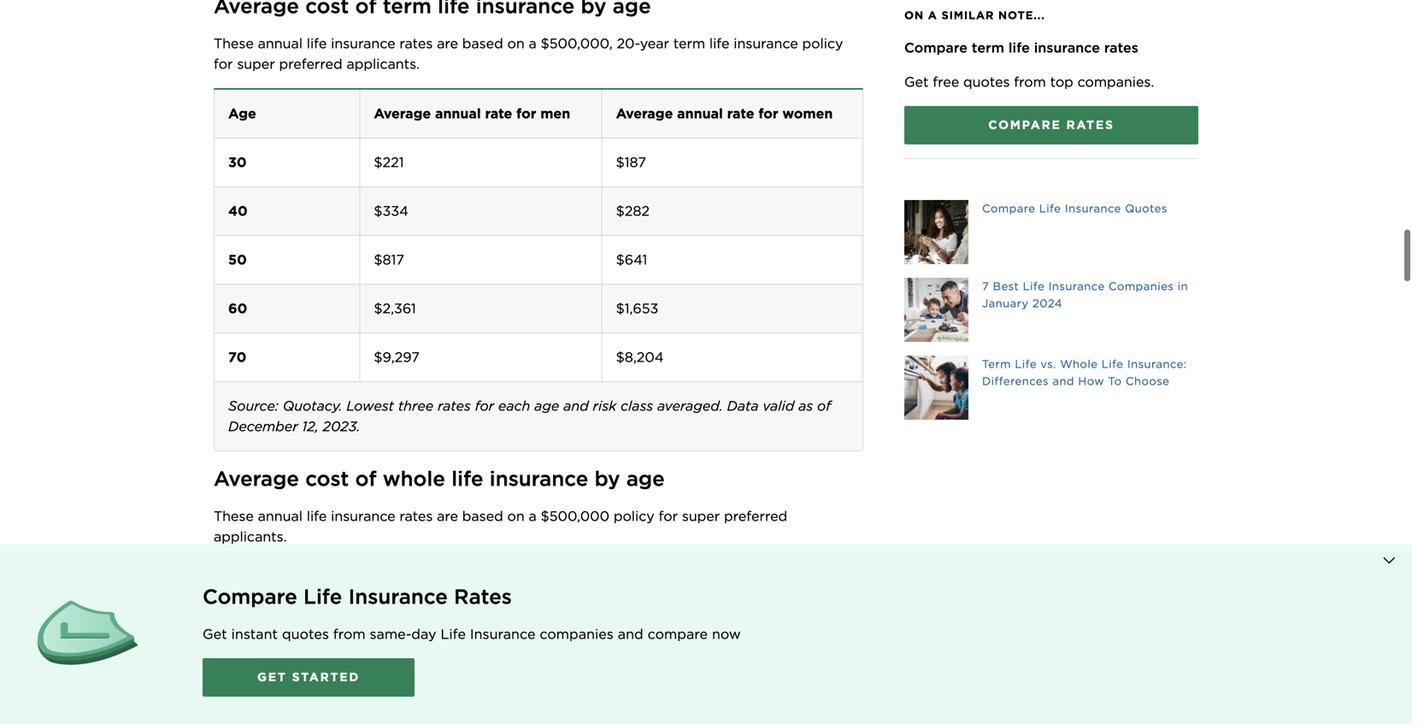 Task type: describe. For each thing, give the bounding box(es) containing it.
by
[[595, 466, 620, 491]]

insurance for these annual life insurance rates are based on a $500,000 policy for super preferred applicants.
[[331, 508, 395, 524]]

companies
[[1109, 280, 1174, 293]]

age for $221
[[228, 105, 256, 122]]

whole
[[383, 466, 445, 491]]

average down the december
[[214, 466, 299, 491]]

get started link
[[203, 658, 415, 697]]

$8,204
[[616, 349, 664, 365]]

a for term
[[529, 35, 537, 52]]

for inside source: quotacy. lowest three rates for each age and risk class averaged. data valid as of december 12, 2023.
[[475, 397, 494, 414]]

started
[[292, 670, 360, 684]]

life for these annual life insurance rates are based on a $500,000 policy for super preferred applicants.
[[307, 508, 327, 524]]

40 for $7,028
[[228, 675, 248, 692]]

these annual life insurance rates are based on a $500,000, 20-year term life insurance policy for super preferred applicants.
[[214, 35, 847, 72]]

women
[[783, 105, 833, 122]]

40 for $334
[[228, 202, 248, 219]]

based for $500,000,
[[462, 35, 503, 52]]

0 vertical spatial a
[[928, 9, 938, 22]]

$187
[[616, 154, 646, 170]]

top
[[1050, 74, 1073, 90]]

rates for these annual life insurance rates are based on a $500,000 policy for super preferred applicants.
[[400, 508, 433, 524]]

$9,297
[[374, 349, 420, 365]]

and inside source: quotacy. lowest three rates for each age and risk class averaged. data valid as of december 12, 2023.
[[563, 397, 589, 414]]

annual inside these annual life insurance rates are based on a $500,000 policy for super preferred applicants.
[[258, 508, 303, 524]]

insurance for these annual life insurance rates are based on a $500,000, 20-year term life insurance policy for super preferred applicants.
[[331, 35, 395, 52]]

life right day
[[441, 626, 466, 642]]

source:
[[228, 397, 279, 414]]

0 horizontal spatial of
[[355, 466, 377, 491]]

get instant quotes from same-day life insurance companies and compare now
[[203, 626, 741, 642]]

life up the to
[[1102, 357, 1124, 371]]

compare life insurance quotes link
[[904, 200, 1198, 264]]

three
[[398, 397, 434, 414]]

$500,000
[[541, 508, 610, 524]]

instant
[[231, 626, 278, 642]]

term
[[982, 357, 1011, 371]]

on a similar note...
[[904, 9, 1045, 22]]

from for insurance
[[333, 626, 366, 642]]

30 for $221
[[228, 154, 247, 170]]

how
[[1078, 374, 1104, 388]]

these annual life insurance rates are based on a $500,000 policy for super preferred applicants.
[[214, 508, 792, 545]]

choose
[[1126, 374, 1170, 388]]

a for super
[[529, 508, 537, 524]]

men for $4,015
[[540, 578, 570, 594]]

get for compare term life insurance rates
[[904, 74, 929, 90]]

life down the compare rates link
[[1039, 202, 1061, 215]]

$641
[[616, 251, 647, 268]]

compare
[[648, 626, 708, 642]]

best
[[993, 280, 1019, 293]]

rates for source: quotacy. lowest three rates for each age and risk class averaged. data valid as of december 12, 2023.
[[438, 397, 471, 414]]

applicants. inside these annual life insurance rates are based on a $500,000, 20-year term life insurance policy for super preferred applicants.
[[347, 55, 420, 72]]

free
[[933, 74, 959, 90]]

age for by
[[626, 466, 665, 491]]

each
[[498, 397, 530, 414]]

$817
[[374, 251, 404, 268]]

rate for $4,015
[[485, 578, 512, 594]]

compare for compare life insurance quotes
[[982, 202, 1036, 215]]

to
[[1108, 374, 1122, 388]]

same-
[[370, 626, 411, 642]]

applicants. inside these annual life insurance rates are based on a $500,000 policy for super preferred applicants.
[[214, 528, 287, 545]]

insurance down rates
[[470, 626, 536, 642]]

these for these annual life insurance rates are based on a $500,000, 20-year term life insurance policy for super preferred applicants.
[[214, 35, 254, 52]]

vs.
[[1041, 357, 1056, 371]]

compare rates link
[[904, 106, 1198, 144]]

$282
[[616, 202, 650, 219]]

2024
[[1033, 297, 1063, 310]]

insurance inside '7 best life insurance companies in january 2024'
[[1049, 280, 1105, 293]]

of inside source: quotacy. lowest three rates for each age and risk class averaged. data valid as of december 12, 2023.
[[817, 397, 831, 414]]

based for $500,000
[[462, 508, 503, 524]]

source: quotacy. lowest three rates for each age and risk class averaged. data valid as of december 12, 2023.
[[228, 397, 835, 435]]

annual inside table 11613 element
[[435, 578, 481, 594]]

70
[[228, 349, 246, 365]]

2 vertical spatial and
[[618, 626, 643, 642]]

quotacy.
[[283, 397, 342, 414]]

note...
[[998, 9, 1045, 22]]

policy inside these annual life insurance rates are based on a $500,000 policy for super preferred applicants.
[[614, 508, 655, 524]]

compare term life insurance rates
[[904, 39, 1138, 56]]

valid
[[763, 397, 794, 414]]

age for $4,652
[[228, 578, 256, 594]]

50
[[228, 251, 247, 268]]

lowest
[[346, 397, 394, 414]]

class
[[621, 397, 653, 414]]

averaged.
[[657, 397, 723, 414]]

cost
[[305, 466, 349, 491]]

age for each
[[534, 397, 559, 414]]

for inside these annual life insurance rates are based on a $500,000, 20-year term life insurance policy for super preferred applicants.
[[214, 55, 233, 72]]

$4,015
[[616, 626, 660, 643]]

table 11617 element
[[215, 90, 862, 450]]

12,
[[302, 418, 319, 435]]

life for compare term life insurance rates
[[1009, 39, 1030, 56]]

$4,652
[[374, 626, 420, 643]]

1 horizontal spatial term
[[972, 39, 1004, 56]]

rate left women
[[727, 105, 754, 122]]

as
[[798, 397, 813, 414]]

$500,000,
[[541, 35, 613, 52]]

term inside these annual life insurance rates are based on a $500,000, 20-year term life insurance policy for super preferred applicants.
[[673, 35, 705, 52]]

annual inside these annual life insurance rates are based on a $500,000, 20-year term life insurance policy for super preferred applicants.
[[258, 35, 303, 52]]

december
[[228, 418, 298, 435]]

are for $500,000,
[[437, 35, 458, 52]]

average up "$187"
[[616, 105, 673, 122]]



Task type: locate. For each thing, give the bounding box(es) containing it.
1 vertical spatial get
[[203, 626, 227, 642]]

2 30 from the top
[[228, 626, 247, 643]]

2 horizontal spatial get
[[904, 74, 929, 90]]

1 40 from the top
[[228, 202, 248, 219]]

of right as
[[817, 397, 831, 414]]

day
[[411, 626, 436, 642]]

for
[[214, 55, 233, 72], [516, 105, 536, 122], [759, 105, 778, 122], [475, 397, 494, 414], [659, 508, 678, 524], [516, 578, 536, 594]]

1 horizontal spatial policy
[[802, 35, 843, 52]]

7 best life insurance companies in january 2024
[[982, 280, 1188, 310]]

2 these from the top
[[214, 508, 254, 524]]

1 horizontal spatial preferred
[[724, 508, 787, 524]]

on
[[507, 35, 525, 52], [507, 508, 525, 524]]

$221
[[374, 154, 404, 170]]

life inside these annual life insurance rates are based on a $500,000 policy for super preferred applicants.
[[307, 508, 327, 524]]

1 vertical spatial are
[[437, 508, 458, 524]]

compare for compare rates
[[988, 118, 1061, 132]]

2 average annual rate for men from the top
[[374, 578, 570, 594]]

based inside these annual life insurance rates are based on a $500,000, 20-year term life insurance policy for super preferred applicants.
[[462, 35, 503, 52]]

rate
[[485, 105, 512, 122], [727, 105, 754, 122], [485, 578, 512, 594]]

2 on from the top
[[507, 508, 525, 524]]

$2,361
[[374, 300, 416, 317]]

0 vertical spatial super
[[237, 55, 275, 72]]

rates
[[400, 35, 433, 52], [1104, 39, 1138, 56], [1066, 118, 1114, 132], [438, 397, 471, 414], [400, 508, 433, 524]]

policy inside these annual life insurance rates are based on a $500,000, 20-year term life insurance policy for super preferred applicants.
[[802, 35, 843, 52]]

get
[[904, 74, 929, 90], [203, 626, 227, 642], [257, 670, 287, 684]]

1 based from the top
[[462, 35, 503, 52]]

policy
[[802, 35, 843, 52], [614, 508, 655, 524]]

quotes
[[963, 74, 1010, 90], [282, 626, 329, 642]]

life
[[307, 35, 327, 52], [709, 35, 730, 52], [1009, 39, 1030, 56], [451, 466, 483, 491], [307, 508, 327, 524]]

0 horizontal spatial applicants.
[[214, 528, 287, 545]]

1 men from the top
[[540, 105, 570, 122]]

rate up get instant quotes from same-day life insurance companies and compare now
[[485, 578, 512, 594]]

quotes
[[1125, 202, 1167, 215]]

0 vertical spatial on
[[507, 35, 525, 52]]

0 horizontal spatial and
[[563, 397, 589, 414]]

0 horizontal spatial from
[[333, 626, 366, 642]]

in
[[1178, 280, 1188, 293]]

get for compare life insurance rates
[[203, 626, 227, 642]]

40 down instant
[[228, 675, 248, 692]]

quotes up the get started
[[282, 626, 329, 642]]

rates
[[454, 584, 512, 609]]

life
[[1039, 202, 1061, 215], [1023, 280, 1045, 293], [1015, 357, 1037, 371], [1102, 357, 1124, 371], [303, 584, 342, 609], [441, 626, 466, 642]]

average cost of whole life insurance by age
[[214, 466, 665, 491]]

1 vertical spatial men
[[540, 578, 570, 594]]

0 horizontal spatial get
[[203, 626, 227, 642]]

1 30 from the top
[[228, 154, 247, 170]]

40 inside table 11617 element
[[228, 202, 248, 219]]

1 vertical spatial age
[[626, 466, 665, 491]]

get left instant
[[203, 626, 227, 642]]

rates for compare term life insurance rates
[[1104, 39, 1138, 56]]

2023.
[[323, 418, 360, 435]]

1 vertical spatial applicants.
[[214, 528, 287, 545]]

term life vs. whole life insurance: differences and how to choose link
[[904, 356, 1198, 420]]

for inside these annual life insurance rates are based on a $500,000 policy for super preferred applicants.
[[659, 508, 678, 524]]

1 horizontal spatial get
[[257, 670, 287, 684]]

and left risk
[[563, 397, 589, 414]]

compare up best
[[982, 202, 1036, 215]]

super inside these annual life insurance rates are based on a $500,000, 20-year term life insurance policy for super preferred applicants.
[[237, 55, 275, 72]]

average annual rate for men up get instant quotes from same-day life insurance companies and compare now
[[374, 578, 570, 594]]

a
[[928, 9, 938, 22], [529, 35, 537, 52], [529, 508, 537, 524]]

compare rates
[[988, 118, 1114, 132]]

men
[[540, 105, 570, 122], [540, 578, 570, 594]]

1 horizontal spatial super
[[682, 508, 720, 524]]

0 horizontal spatial policy
[[614, 508, 655, 524]]

40 up "50"
[[228, 202, 248, 219]]

0 vertical spatial of
[[817, 397, 831, 414]]

insurance
[[331, 35, 395, 52], [734, 35, 798, 52], [1034, 39, 1100, 56], [490, 466, 588, 491], [331, 508, 395, 524]]

1 horizontal spatial quotes
[[963, 74, 1010, 90]]

1 vertical spatial age
[[228, 578, 256, 594]]

life up 2024
[[1023, 280, 1045, 293]]

1 vertical spatial quotes
[[282, 626, 329, 642]]

differences
[[982, 374, 1049, 388]]

are inside these annual life insurance rates are based on a $500,000, 20-year term life insurance policy for super preferred applicants.
[[437, 35, 458, 52]]

2 based from the top
[[462, 508, 503, 524]]

on inside these annual life insurance rates are based on a $500,000 policy for super preferred applicants.
[[507, 508, 525, 524]]

compare for compare term life insurance rates
[[904, 39, 968, 56]]

average annual rate for men for $4,652
[[374, 578, 570, 594]]

rates inside source: quotacy. lowest three rates for each age and risk class averaged. data valid as of december 12, 2023.
[[438, 397, 471, 414]]

30 for $4,652
[[228, 626, 247, 643]]

1 horizontal spatial age
[[626, 466, 665, 491]]

on inside these annual life insurance rates are based on a $500,000, 20-year term life insurance policy for super preferred applicants.
[[507, 35, 525, 52]]

2 are from the top
[[437, 508, 458, 524]]

men for $187
[[540, 105, 570, 122]]

compare life insurance rates
[[203, 584, 512, 609]]

data
[[727, 397, 759, 414]]

a left $500,000
[[529, 508, 537, 524]]

0 vertical spatial average annual rate for men
[[374, 105, 570, 122]]

0 vertical spatial preferred
[[279, 55, 342, 72]]

0 vertical spatial based
[[462, 35, 503, 52]]

average annual rate for women
[[616, 105, 833, 122]]

quotes right free
[[963, 74, 1010, 90]]

and inside term life vs. whole life insurance: differences and how to choose
[[1053, 374, 1075, 388]]

a inside these annual life insurance rates are based on a $500,000 policy for super preferred applicants.
[[529, 508, 537, 524]]

insurance for compare term life insurance rates
[[1034, 39, 1100, 56]]

1 horizontal spatial applicants.
[[347, 55, 420, 72]]

60
[[228, 300, 247, 317]]

0 vertical spatial these
[[214, 35, 254, 52]]

average up $4,652
[[374, 578, 431, 594]]

and
[[1053, 374, 1075, 388], [563, 397, 589, 414], [618, 626, 643, 642]]

30 inside table 11617 element
[[228, 154, 247, 170]]

from for life
[[1014, 74, 1046, 90]]

2 40 from the top
[[228, 675, 248, 692]]

0 vertical spatial get
[[904, 74, 929, 90]]

are for $500,000
[[437, 508, 458, 524]]

from down compare life insurance rates
[[333, 626, 366, 642]]

0 horizontal spatial term
[[673, 35, 705, 52]]

life up differences
[[1015, 357, 1037, 371]]

table 11613 element
[[215, 562, 862, 724]]

1 vertical spatial preferred
[[724, 508, 787, 524]]

term right the year
[[673, 35, 705, 52]]

these inside these annual life insurance rates are based on a $500,000, 20-year term life insurance policy for super preferred applicants.
[[214, 35, 254, 52]]

1 on from the top
[[507, 35, 525, 52]]

preferred
[[279, 55, 342, 72], [724, 508, 787, 524]]

age inside source: quotacy. lowest three rates for each age and risk class averaged. data valid as of december 12, 2023.
[[534, 397, 559, 414]]

1 horizontal spatial and
[[618, 626, 643, 642]]

$334
[[374, 202, 409, 219]]

0 vertical spatial are
[[437, 35, 458, 52]]

2 vertical spatial get
[[257, 670, 287, 684]]

term down on a similar note...
[[972, 39, 1004, 56]]

2 vertical spatial a
[[529, 508, 537, 524]]

1 vertical spatial 40
[[228, 675, 248, 692]]

and down "vs."
[[1053, 374, 1075, 388]]

0 vertical spatial age
[[534, 397, 559, 414]]

1 vertical spatial on
[[507, 508, 525, 524]]

age inside table 11613 element
[[228, 578, 256, 594]]

7
[[982, 280, 989, 293]]

get free quotes from top companies.
[[904, 74, 1154, 90]]

0 horizontal spatial age
[[534, 397, 559, 414]]

age right each
[[534, 397, 559, 414]]

are inside these annual life insurance rates are based on a $500,000 policy for super preferred applicants.
[[437, 508, 458, 524]]

30 inside table 11613 element
[[228, 626, 247, 643]]

men inside table 11613 element
[[540, 578, 570, 594]]

on left $500,000
[[507, 508, 525, 524]]

2 horizontal spatial and
[[1053, 374, 1075, 388]]

life for these annual life insurance rates are based on a $500,000, 20-year term life insurance policy for super preferred applicants.
[[307, 35, 327, 52]]

preferred inside these annual life insurance rates are based on a $500,000 policy for super preferred applicants.
[[724, 508, 787, 524]]

age inside table 11617 element
[[228, 105, 256, 122]]

for inside table 11613 element
[[516, 578, 536, 594]]

1 vertical spatial 30
[[228, 626, 247, 643]]

2 men from the top
[[540, 578, 570, 594]]

applicants.
[[347, 55, 420, 72], [214, 528, 287, 545]]

rate down these annual life insurance rates are based on a $500,000, 20-year term life insurance policy for super preferred applicants.
[[485, 105, 512, 122]]

based inside these annual life insurance rates are based on a $500,000 policy for super preferred applicants.
[[462, 508, 503, 524]]

life inside '7 best life insurance companies in january 2024'
[[1023, 280, 1045, 293]]

compare up instant
[[203, 584, 297, 609]]

1 vertical spatial based
[[462, 508, 503, 524]]

average inside table 11613 element
[[374, 578, 431, 594]]

1 vertical spatial a
[[529, 35, 537, 52]]

average
[[374, 105, 431, 122], [616, 105, 673, 122], [214, 466, 299, 491], [374, 578, 431, 594]]

0 horizontal spatial quotes
[[282, 626, 329, 642]]

policy down by
[[614, 508, 655, 524]]

0 horizontal spatial super
[[237, 55, 275, 72]]

1 vertical spatial super
[[682, 508, 720, 524]]

2 age from the top
[[228, 578, 256, 594]]

0 vertical spatial policy
[[802, 35, 843, 52]]

rate inside table 11613 element
[[485, 578, 512, 594]]

compare life insurance quotes
[[982, 202, 1167, 215]]

average annual rate for men inside table 11617 element
[[374, 105, 570, 122]]

insurance inside these annual life insurance rates are based on a $500,000 policy for super preferred applicants.
[[331, 508, 395, 524]]

$7,028
[[374, 675, 419, 692]]

0 horizontal spatial preferred
[[279, 55, 342, 72]]

0 vertical spatial and
[[1053, 374, 1075, 388]]

on for $500,000
[[507, 508, 525, 524]]

compare up free
[[904, 39, 968, 56]]

insurance:
[[1127, 357, 1187, 371]]

1 horizontal spatial of
[[817, 397, 831, 414]]

40
[[228, 202, 248, 219], [228, 675, 248, 692]]

super
[[237, 55, 275, 72], [682, 508, 720, 524]]

40 inside table 11613 element
[[228, 675, 248, 692]]

of right cost
[[355, 466, 377, 491]]

term
[[673, 35, 705, 52], [972, 39, 1004, 56]]

these inside these annual life insurance rates are based on a $500,000 policy for super preferred applicants.
[[214, 508, 254, 524]]

0 vertical spatial men
[[540, 105, 570, 122]]

20-
[[617, 35, 640, 52]]

are
[[437, 35, 458, 52], [437, 508, 458, 524]]

age right by
[[626, 466, 665, 491]]

and left compare
[[618, 626, 643, 642]]

1 are from the top
[[437, 35, 458, 52]]

compare for compare life insurance rates
[[203, 584, 297, 609]]

rates inside these annual life insurance rates are based on a $500,000 policy for super preferred applicants.
[[400, 508, 433, 524]]

on for $500,000,
[[507, 35, 525, 52]]

based
[[462, 35, 503, 52], [462, 508, 503, 524]]

get inside get started link
[[257, 670, 287, 684]]

similar
[[942, 9, 994, 22]]

1 vertical spatial policy
[[614, 508, 655, 524]]

average annual rate for men down these annual life insurance rates are based on a $500,000, 20-year term life insurance policy for super preferred applicants.
[[374, 105, 570, 122]]

men up companies
[[540, 578, 570, 594]]

compare down get free quotes from top companies.
[[988, 118, 1061, 132]]

quotes for life
[[282, 626, 329, 642]]

7 best life insurance companies in january 2024 link
[[904, 278, 1198, 342]]

1 vertical spatial and
[[563, 397, 589, 414]]

1 vertical spatial these
[[214, 508, 254, 524]]

age
[[534, 397, 559, 414], [626, 466, 665, 491]]

get left free
[[904, 74, 929, 90]]

term life vs. whole life insurance: differences and how to choose
[[982, 357, 1187, 388]]

men inside table 11617 element
[[540, 105, 570, 122]]

get down instant
[[257, 670, 287, 684]]

average annual rate for men inside table 11613 element
[[374, 578, 570, 594]]

1 horizontal spatial from
[[1014, 74, 1046, 90]]

risk
[[593, 397, 617, 414]]

rates for these annual life insurance rates are based on a $500,000, 20-year term life insurance policy for super preferred applicants.
[[400, 35, 433, 52]]

quotes for term
[[963, 74, 1010, 90]]

a left $500,000,
[[529, 35, 537, 52]]

a right "on"
[[928, 9, 938, 22]]

these for these annual life insurance rates are based on a $500,000 policy for super preferred applicants.
[[214, 508, 254, 524]]

1 age from the top
[[228, 105, 256, 122]]

0 vertical spatial from
[[1014, 74, 1046, 90]]

get started
[[257, 670, 360, 684]]

1 these from the top
[[214, 35, 254, 52]]

companies
[[540, 626, 614, 642]]

on left $500,000,
[[507, 35, 525, 52]]

0 vertical spatial 40
[[228, 202, 248, 219]]

1 average annual rate for men from the top
[[374, 105, 570, 122]]

0 vertical spatial 30
[[228, 154, 247, 170]]

0 vertical spatial applicants.
[[347, 55, 420, 72]]

annual
[[258, 35, 303, 52], [435, 105, 481, 122], [677, 105, 723, 122], [258, 508, 303, 524], [435, 578, 481, 594]]

average up $221
[[374, 105, 431, 122]]

insurance up 2024
[[1049, 280, 1105, 293]]

average annual rate for men for $221
[[374, 105, 570, 122]]

rate for $187
[[485, 105, 512, 122]]

preferred inside these annual life insurance rates are based on a $500,000, 20-year term life insurance policy for super preferred applicants.
[[279, 55, 342, 72]]

rates inside these annual life insurance rates are based on a $500,000, 20-year term life insurance policy for super preferred applicants.
[[400, 35, 433, 52]]

age
[[228, 105, 256, 122], [228, 578, 256, 594]]

now
[[712, 626, 741, 642]]

a inside these annual life insurance rates are based on a $500,000, 20-year term life insurance policy for super preferred applicants.
[[529, 35, 537, 52]]

super inside these annual life insurance rates are based on a $500,000 policy for super preferred applicants.
[[682, 508, 720, 524]]

$1,653
[[616, 300, 658, 317]]

1 vertical spatial average annual rate for men
[[374, 578, 570, 594]]

companies.
[[1078, 74, 1154, 90]]

from left 'top'
[[1014, 74, 1046, 90]]

january
[[982, 297, 1029, 310]]

life up the started
[[303, 584, 342, 609]]

men down these annual life insurance rates are based on a $500,000, 20-year term life insurance policy for super preferred applicants.
[[540, 105, 570, 122]]

1 vertical spatial from
[[333, 626, 366, 642]]

0 vertical spatial quotes
[[963, 74, 1010, 90]]

1 vertical spatial of
[[355, 466, 377, 491]]

insurance left quotes
[[1065, 202, 1121, 215]]

policy up women
[[802, 35, 843, 52]]

on
[[904, 9, 924, 22]]

year
[[640, 35, 669, 52]]

0 vertical spatial age
[[228, 105, 256, 122]]

insurance up same-
[[348, 584, 448, 609]]

whole
[[1060, 357, 1098, 371]]



Task type: vqa. For each thing, say whether or not it's contained in the screenshot.
through related to 3.5
no



